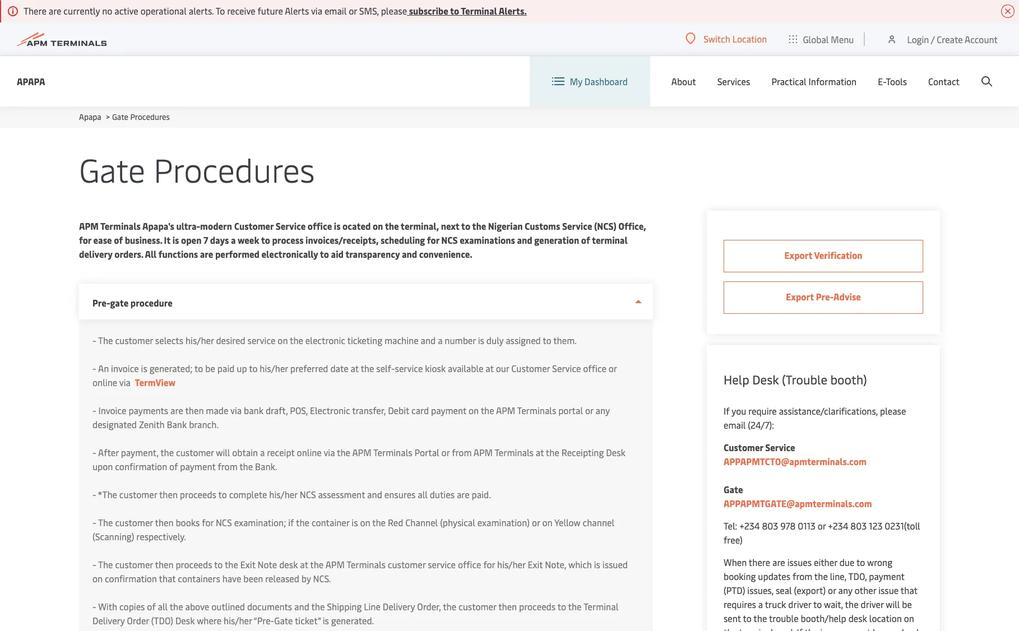 Task type: vqa. For each thing, say whether or not it's contained in the screenshot.
terminal.
no



Task type: describe. For each thing, give the bounding box(es) containing it.
complete
[[229, 489, 267, 501]]

- the customer selects his/her desired service on the electronic ticketing machine and a number is duly assigned to them.
[[93, 334, 577, 347]]

the down which
[[569, 601, 582, 613]]

branch.
[[189, 418, 219, 431]]

generated;
[[150, 362, 193, 375]]

apm terminals apapa's ultra-modern customer service office is ocated on the terminal, next to the nigerian customs service (ncs) office, for ease of business. it is open 7 days a week to process invoices/receipts, scheduling for ncs examinations and generation of terminal delivery orders. all functions are performed electronically to aid transparency and convenience.
[[79, 220, 647, 260]]

/
[[932, 33, 935, 45]]

proceeds for complete
[[180, 489, 216, 501]]

on inside when there are issues either due to wrong booking updates from the line, tdo, payment (ptd) issues, seal (export) or any other issue that requires a truck driver to wait, the driver will be sent to the trouble booth/help desk location on the terminal yard. if the issue cannot be res
[[905, 613, 915, 625]]

examination;
[[234, 517, 286, 529]]

e-
[[879, 75, 886, 88]]

customer up invoice
[[115, 334, 153, 347]]

apapa for apapa > gate procedures
[[79, 112, 101, 122]]

information
[[809, 75, 857, 88]]

0 horizontal spatial from
[[218, 461, 238, 473]]

for inside "- the customer then books for ncs examination; if the container is on the red channel (physical examination) or on yellow channel (scanning) respectively."
[[202, 517, 214, 529]]

his/her up if
[[269, 489, 298, 501]]

gate right >
[[112, 112, 128, 122]]

is left the 'duly'
[[478, 334, 485, 347]]

and left ensures
[[367, 489, 382, 501]]

a inside when there are issues either due to wrong booking updates from the line, tdo, payment (ptd) issues, seal (export) or any other issue that requires a truck driver to wait, the driver will be sent to the trouble booth/help desk location on the terminal yard. if the issue cannot be res
[[759, 599, 764, 611]]

receipting
[[562, 447, 604, 459]]

on left electronic
[[278, 334, 288, 347]]

1 exit from the left
[[241, 559, 256, 571]]

when there are issues either due to wrong booking updates from the line, tdo, payment (ptd) issues, seal (export) or any other issue that requires a truck driver to wait, the driver will be sent to the trouble booth/help desk location on the terminal yard. if the issue cannot be res
[[724, 556, 919, 632]]

- for - the customer then books for ncs examination; if the container is on the red channel (physical examination) or on yellow channel (scanning) respectively.
[[93, 517, 96, 529]]

customer inside - after payment, the customer will obtain a receipt online via the apm terminals portal or from apm terminals at the receipting desk upon confirmation of payment from the bank.
[[176, 447, 214, 459]]

to left the them.
[[543, 334, 552, 347]]

gate inside - with copies of all the above outlined documents and the shipping line delivery order, the customer then proceeds to the terminal delivery order (tdo) desk where his/her "pre-gate ticket" is generated.
[[274, 615, 293, 627]]

are right there on the left of the page
[[49, 4, 61, 17]]

to right sent
[[743, 613, 752, 625]]

apm up the paid.
[[474, 447, 493, 459]]

via inside - invoice payments are then made via bank draft, pos, electronic transfer, debit card payment on the apm terminals portal or any designated zenith bank branch.
[[231, 404, 242, 417]]

then for ncs
[[155, 517, 174, 529]]

customer down red
[[388, 559, 426, 571]]

the right order,
[[443, 601, 457, 613]]

at left the our
[[486, 362, 494, 375]]

sms,
[[359, 4, 379, 17]]

on left red
[[360, 517, 370, 529]]

service up process at left
[[276, 220, 306, 232]]

customer inside apm terminals apapa's ultra-modern customer service office is ocated on the terminal, next to the nigerian customs service (ncs) office, for ease of business. it is open 7 days a week to process invoices/receipts, scheduling for ncs examinations and generation of terminal delivery orders. all functions are performed electronically to aid transparency and convenience.
[[234, 220, 274, 232]]

issues
[[788, 556, 812, 569]]

appapmtcto@apmterminals.com
[[724, 455, 867, 468]]

either
[[814, 556, 838, 569]]

1 803 from the left
[[763, 520, 779, 532]]

any inside - invoice payments are then made via bank draft, pos, electronic transfer, debit card payment on the apm terminals portal or any designated zenith bank branch.
[[596, 404, 610, 417]]

an
[[98, 362, 109, 375]]

apapa for apapa
[[17, 75, 45, 87]]

ensures
[[385, 489, 416, 501]]

receive
[[227, 4, 256, 17]]

appapmtcto@apmterminals.com link
[[724, 455, 867, 468]]

is inside - with copies of all the above outlined documents and the shipping line delivery order, the customer then proceeds to the terminal delivery order (tdo) desk where his/her "pre-gate ticket" is generated.
[[323, 615, 329, 627]]

from inside when there are issues either due to wrong booking updates from the line, tdo, payment (ptd) issues, seal (export) or any other issue that requires a truck driver to wait, the driver will be sent to the trouble booth/help desk location on the terminal yard. if the issue cannot be res
[[793, 570, 813, 583]]

tel: +234 803 978 0113 or +234 803 123 0231(toll free)
[[724, 520, 921, 546]]

>
[[106, 112, 110, 122]]

channel
[[583, 517, 615, 529]]

terminals inside - invoice payments are then made via bank draft, pos, electronic transfer, debit card payment on the apm terminals portal or any designated zenith bank branch.
[[518, 404, 557, 417]]

to left complete
[[218, 489, 227, 501]]

preferred
[[290, 362, 328, 375]]

booth)
[[831, 371, 868, 388]]

apm down - invoice payments are then made via bank draft, pos, electronic transfer, debit card payment on the apm terminals portal or any designated zenith bank branch.
[[353, 447, 372, 459]]

terminal,
[[401, 220, 439, 232]]

active
[[115, 4, 138, 17]]

other
[[855, 584, 877, 597]]

login / create account
[[908, 33, 998, 45]]

customer down "(scanning)" on the left bottom
[[115, 559, 153, 571]]

office inside apm terminals apapa's ultra-modern customer service office is ocated on the terminal, next to the nigerian customs service (ncs) office, for ease of business. it is open 7 days a week to process invoices/receipts, scheduling for ncs examinations and generation of terminal delivery orders. all functions are performed electronically to aid transparency and convenience.
[[308, 220, 332, 232]]

ultra-
[[176, 220, 200, 232]]

will inside when there are issues either due to wrong booking updates from the line, tdo, payment (ptd) issues, seal (export) or any other issue that requires a truck driver to wait, the driver will be sent to the trouble booth/help desk location on the terminal yard. if the issue cannot be res
[[886, 599, 900, 611]]

wait,
[[825, 599, 844, 611]]

advise
[[834, 291, 862, 303]]

a left number
[[438, 334, 443, 347]]

gate
[[110, 297, 129, 309]]

(ptd)
[[724, 584, 746, 597]]

procedure
[[131, 297, 173, 309]]

after
[[98, 447, 119, 459]]

there
[[24, 4, 46, 17]]

(scanning)
[[93, 531, 134, 543]]

contact
[[929, 75, 960, 88]]

- *the customer then proceeds to complete his/her ncs assessment and ensures all duties are paid.
[[93, 489, 491, 501]]

debit
[[388, 404, 410, 417]]

the right if
[[296, 517, 310, 529]]

issued
[[603, 559, 628, 571]]

appapmtgate@apmterminals.com
[[724, 498, 873, 510]]

portal
[[415, 447, 440, 459]]

there are currently no active operational alerts. to receive future alerts via email or sms, please subscribe to terminal alerts.
[[24, 4, 527, 17]]

above
[[185, 601, 209, 613]]

via inside - an invoice is generated; to be paid up to his/her preferred date at the self-service kiosk available at our customer service office or online via
[[119, 376, 131, 389]]

is up functions
[[173, 234, 179, 246]]

(24/7):
[[748, 419, 775, 431]]

that inside when there are issues either due to wrong booking updates from the line, tdo, payment (ptd) issues, seal (export) or any other issue that requires a truck driver to wait, the driver will be sent to the trouble booth/help desk location on the terminal yard. if the issue cannot be res
[[901, 584, 918, 597]]

a inside - after payment, the customer will obtain a receipt online via the apm terminals portal or from apm terminals at the receipting desk upon confirmation of payment from the bank.
[[260, 447, 265, 459]]

then inside - with copies of all the above outlined documents and the shipping line delivery order, the customer then proceeds to the terminal delivery order (tdo) desk where his/her "pre-gate ticket" is generated.
[[499, 601, 517, 613]]

service inside - an invoice is generated; to be paid up to his/her preferred date at the self-service kiosk available at our customer service office or online via
[[553, 362, 581, 375]]

if inside when there are issues either due to wrong booking updates from the line, tdo, payment (ptd) issues, seal (export) or any other issue that requires a truck driver to wait, the driver will be sent to the trouble booth/help desk location on the terminal yard. if the issue cannot be res
[[797, 627, 803, 632]]

to inside the - the customer then proceeds to the exit note desk at the apm terminals customer service office for his/her exit note, which is issued on confirmation that containers have been released by ncs.
[[214, 559, 223, 571]]

the down the booth/help
[[805, 627, 819, 632]]

his/her inside - an invoice is generated; to be paid up to his/her preferred date at the self-service kiosk available at our customer service office or online via
[[260, 362, 288, 375]]

designated
[[93, 418, 137, 431]]

payment inside - after payment, the customer will obtain a receipt online via the apm terminals portal or from apm terminals at the receipting desk upon confirmation of payment from the bank.
[[180, 461, 216, 473]]

due
[[840, 556, 855, 569]]

assistance/clarifications,
[[780, 405, 878, 417]]

to inside - with copies of all the above outlined documents and the shipping line delivery order, the customer then proceeds to the terminal delivery order (tdo) desk where his/her "pre-gate ticket" is generated.
[[558, 601, 567, 613]]

and down "scheduling"
[[402, 248, 417, 260]]

- with copies of all the above outlined documents and the shipping line delivery order, the customer then proceeds to the terminal delivery order (tdo) desk where his/her "pre-gate ticket" is generated.
[[93, 601, 619, 627]]

when
[[724, 556, 747, 569]]

e-tools
[[879, 75, 908, 88]]

confirmation inside the - the customer then proceeds to the exit note desk at the apm terminals customer service office for his/her exit note, which is issued on confirmation that containers have been released by ncs.
[[105, 573, 157, 585]]

ncs.
[[313, 573, 331, 585]]

is up invoices/receipts,
[[334, 220, 341, 232]]

aid
[[331, 248, 344, 260]]

- invoice payments are then made via bank draft, pos, electronic transfer, debit card payment on the apm terminals portal or any designated zenith bank branch.
[[93, 404, 610, 431]]

sent
[[724, 613, 742, 625]]

machine
[[385, 334, 419, 347]]

at right "date"
[[351, 362, 359, 375]]

pos,
[[290, 404, 308, 417]]

2 803 from the left
[[851, 520, 867, 532]]

apm inside - invoice payments are then made via bank draft, pos, electronic transfer, debit card payment on the apm terminals portal or any designated zenith bank branch.
[[496, 404, 516, 417]]

is inside the - the customer then proceeds to the exit note desk at the apm terminals customer service office for his/her exit note, which is issued on confirmation that containers have been released by ncs.
[[594, 559, 601, 571]]

0231(toll
[[885, 520, 921, 532]]

0 vertical spatial please
[[381, 4, 407, 17]]

for left ease
[[79, 234, 91, 246]]

desk inside - with copies of all the above outlined documents and the shipping line delivery order, the customer then proceeds to the terminal delivery order (tdo) desk where his/her "pre-gate ticket" is generated.
[[176, 615, 195, 627]]

1 driver from the left
[[789, 599, 812, 611]]

gate appapmtgate@apmterminals.com
[[724, 484, 873, 510]]

*the
[[98, 489, 117, 501]]

the left the receipting
[[546, 447, 560, 459]]

ncs inside "- the customer then books for ncs examination; if the container is on the red channel (physical examination) or on yellow channel (scanning) respectively."
[[216, 517, 232, 529]]

0 horizontal spatial service
[[248, 334, 276, 347]]

self-
[[377, 362, 395, 375]]

- for - *the customer then proceeds to complete his/her ncs assessment and ensures all duties are paid.
[[93, 489, 96, 501]]

0 vertical spatial terminal
[[461, 4, 497, 17]]

the down "obtain"
[[240, 461, 253, 473]]

the left red
[[372, 517, 386, 529]]

practical
[[772, 75, 807, 88]]

open
[[181, 234, 202, 246]]

0 vertical spatial from
[[452, 447, 472, 459]]

dashboard
[[585, 75, 628, 88]]

on left yellow in the right bottom of the page
[[543, 517, 553, 529]]

close alert image
[[1002, 4, 1015, 18]]

payment,
[[121, 447, 159, 459]]

(trouble
[[782, 371, 828, 388]]

is inside "- the customer then books for ncs examination; if the container is on the red channel (physical examination) or on yellow channel (scanning) respectively."
[[352, 517, 358, 529]]

to right the due
[[857, 556, 866, 569]]

tdo,
[[849, 570, 867, 583]]

then for the
[[155, 559, 174, 571]]

online inside - after payment, the customer will obtain a receipt online via the apm terminals portal or from apm terminals at the receipting desk upon confirmation of payment from the bank.
[[297, 447, 322, 459]]

1 horizontal spatial pre-
[[817, 291, 834, 303]]

or inside "- the customer then books for ncs examination; if the container is on the red channel (physical examination) or on yellow channel (scanning) respectively."
[[532, 517, 540, 529]]

yard.
[[776, 627, 795, 632]]

1 vertical spatial apapa link
[[79, 112, 101, 122]]

- for - an invoice is generated; to be paid up to his/her preferred date at the self-service kiosk available at our customer service office or online via
[[93, 362, 96, 375]]

office inside - an invoice is generated; to be paid up to his/her preferred date at the self-service kiosk available at our customer service office or online via
[[584, 362, 607, 375]]

my dashboard
[[570, 75, 628, 88]]

the up (tdo)
[[170, 601, 183, 613]]

for inside the - the customer then proceeds to the exit note desk at the apm terminals customer service office for his/her exit note, which is issued on confirmation that containers have been released by ncs.
[[484, 559, 495, 571]]

proceeds inside - with copies of all the above outlined documents and the shipping line delivery order, the customer then proceeds to the terminal delivery order (tdo) desk where his/her "pre-gate ticket" is generated.
[[519, 601, 556, 613]]

service inside the - the customer then proceeds to the exit note desk at the apm terminals customer service office for his/her exit note, which is issued on confirmation that containers have been released by ncs.
[[428, 559, 456, 571]]

location
[[733, 33, 768, 45]]

to left aid
[[320, 248, 329, 260]]

help desk (trouble booth)
[[724, 371, 871, 388]]

the left electronic
[[290, 334, 303, 347]]

1 horizontal spatial issue
[[879, 584, 899, 597]]

are inside when there are issues either due to wrong booking updates from the line, tdo, payment (ptd) issues, seal (export) or any other issue that requires a truck driver to wait, the driver will be sent to the trouble booth/help desk location on the terminal yard. if the issue cannot be res
[[773, 556, 786, 569]]

apm inside the - the customer then proceeds to the exit note desk at the apm terminals customer service office for his/her exit note, which is issued on confirmation that containers have been released by ncs.
[[326, 559, 345, 571]]

customer inside 'customer service appapmtcto@apmterminals.com'
[[724, 441, 764, 454]]

then for complete
[[159, 489, 178, 501]]

shipping
[[327, 601, 362, 613]]

that inside the - the customer then proceeds to the exit note desk at the apm terminals customer service office for his/her exit note, which is issued on confirmation that containers have been released by ncs.
[[159, 573, 176, 585]]

desk inside the - the customer then proceeds to the exit note desk at the apm terminals customer service office for his/her exit note, which is issued on confirmation that containers have been released by ncs.
[[279, 559, 298, 571]]

0 horizontal spatial email
[[325, 4, 347, 17]]

are inside apm terminals apapa's ultra-modern customer service office is ocated on the terminal, next to the nigerian customs service (ncs) office, for ease of business. it is open 7 days a week to process invoices/receipts, scheduling for ncs examinations and generation of terminal delivery orders. all functions are performed electronically to aid transparency and convenience.
[[200, 248, 213, 260]]

to up the booth/help
[[814, 599, 822, 611]]

2 horizontal spatial desk
[[753, 371, 779, 388]]

date
[[331, 362, 349, 375]]

customer right *the
[[119, 489, 157, 501]]

1 vertical spatial be
[[903, 599, 913, 611]]

will inside - after payment, the customer will obtain a receipt online via the apm terminals portal or from apm terminals at the receipting desk upon confirmation of payment from the bank.
[[216, 447, 230, 459]]

card
[[412, 404, 429, 417]]

the down either
[[815, 570, 828, 583]]

process
[[272, 234, 304, 246]]

1 vertical spatial issue
[[821, 627, 841, 632]]

of right ease
[[114, 234, 123, 246]]

menu
[[832, 33, 855, 45]]

week
[[238, 234, 259, 246]]

the down - invoice payments are then made via bank draft, pos, electronic transfer, debit card payment on the apm terminals portal or any designated zenith bank branch.
[[337, 447, 351, 459]]

and right machine
[[421, 334, 436, 347]]

on inside apm terminals apapa's ultra-modern customer service office is ocated on the terminal, next to the nigerian customs service (ncs) office, for ease of business. it is open 7 days a week to process invoices/receipts, scheduling for ncs examinations and generation of terminal delivery orders. all functions are performed electronically to aid transparency and convenience.
[[373, 220, 383, 232]]

to right up
[[249, 362, 258, 375]]

apm inside apm terminals apapa's ultra-modern customer service office is ocated on the terminal, next to the nigerian customs service (ncs) office, for ease of business. it is open 7 days a week to process invoices/receipts, scheduling for ncs examinations and generation of terminal delivery orders. all functions are performed electronically to aid transparency and convenience.
[[79, 220, 99, 232]]

1 vertical spatial ncs
[[300, 489, 316, 501]]

which
[[569, 559, 592, 571]]

orders. all
[[115, 248, 157, 260]]

customs
[[525, 220, 561, 232]]

seal
[[776, 584, 792, 597]]

pre- inside dropdown button
[[93, 297, 110, 309]]

service up generation at the right
[[563, 220, 593, 232]]

gate down >
[[79, 147, 145, 191]]

terminals inside the - the customer then proceeds to the exit note desk at the apm terminals customer service office for his/her exit note, which is issued on confirmation that containers have been released by ncs.
[[347, 559, 386, 571]]

verification
[[815, 249, 863, 261]]

terminal inside apm terminals apapa's ultra-modern customer service office is ocated on the terminal, next to the nigerian customs service (ncs) office, for ease of business. it is open 7 days a week to process invoices/receipts, scheduling for ncs examinations and generation of terminal delivery orders. all functions are performed electronically to aid transparency and convenience.
[[592, 234, 628, 246]]

0 vertical spatial delivery
[[383, 601, 415, 613]]

tools
[[886, 75, 908, 88]]

days
[[210, 234, 229, 246]]

123
[[870, 520, 883, 532]]



Task type: locate. For each thing, give the bounding box(es) containing it.
0 horizontal spatial any
[[596, 404, 610, 417]]

0 horizontal spatial if
[[724, 405, 730, 417]]

note
[[258, 559, 277, 571]]

0 horizontal spatial +234
[[740, 520, 760, 532]]

2 horizontal spatial service
[[428, 559, 456, 571]]

ncs down next
[[442, 234, 458, 246]]

desk up the released
[[279, 559, 298, 571]]

1 vertical spatial confirmation
[[105, 573, 157, 585]]

payment
[[431, 404, 467, 417], [180, 461, 216, 473], [870, 570, 905, 583]]

apm up ease
[[79, 220, 99, 232]]

- for - the customer selects his/her desired service on the electronic ticketing machine and a number is duly assigned to them.
[[93, 334, 96, 347]]

desired
[[216, 334, 246, 347]]

0 vertical spatial apapa link
[[17, 74, 45, 88]]

0 vertical spatial issue
[[879, 584, 899, 597]]

on right ocated
[[373, 220, 383, 232]]

convenience.
[[419, 248, 473, 260]]

7 - from the top
[[93, 559, 96, 571]]

appapmtgate@apmterminals.com link
[[724, 498, 873, 510]]

his/her right up
[[260, 362, 288, 375]]

1 vertical spatial terminal
[[584, 601, 619, 613]]

- inside - invoice payments are then made via bank draft, pos, electronic transfer, debit card payment on the apm terminals portal or any designated zenith bank branch.
[[93, 404, 96, 417]]

2 vertical spatial be
[[873, 627, 883, 632]]

0 horizontal spatial that
[[159, 573, 176, 585]]

on right location
[[905, 613, 915, 625]]

0 horizontal spatial please
[[381, 4, 407, 17]]

if inside if you require assistance/clarifications, please email (24/7):
[[724, 405, 730, 417]]

global menu button
[[779, 22, 866, 56]]

- inside - after payment, the customer will obtain a receipt online via the apm terminals portal or from apm terminals at the receipting desk upon confirmation of payment from the bank.
[[93, 447, 96, 459]]

are left the paid.
[[457, 489, 470, 501]]

number
[[445, 334, 476, 347]]

terminals inside apm terminals apapa's ultra-modern customer service office is ocated on the terminal, next to the nigerian customs service (ncs) office, for ease of business. it is open 7 days a week to process invoices/receipts, scheduling for ncs examinations and generation of terminal delivery orders. all functions are performed electronically to aid transparency and convenience.
[[100, 220, 141, 232]]

- an invoice is generated; to be paid up to his/her preferred date at the self-service kiosk available at our customer service office or online via
[[93, 362, 617, 389]]

duties
[[430, 489, 455, 501]]

1 vertical spatial all
[[158, 601, 168, 613]]

customer service appapmtcto@apmterminals.com
[[724, 441, 867, 468]]

for up convenience. at the top of page
[[427, 234, 440, 246]]

pre-gate procedure element
[[79, 320, 653, 632]]

0 horizontal spatial terminal
[[592, 234, 628, 246]]

1 horizontal spatial online
[[297, 447, 322, 459]]

+234 right "0113"
[[829, 520, 849, 532]]

1 horizontal spatial service
[[395, 362, 423, 375]]

are down 7 in the left of the page
[[200, 248, 213, 260]]

issue right other
[[879, 584, 899, 597]]

export for export pre-advise
[[786, 291, 815, 303]]

or
[[349, 4, 357, 17], [609, 362, 617, 375], [586, 404, 594, 417], [442, 447, 450, 459], [532, 517, 540, 529], [818, 520, 826, 532], [829, 584, 837, 597]]

0 horizontal spatial payment
[[180, 461, 216, 473]]

the down available
[[481, 404, 495, 417]]

the up ticket"
[[312, 601, 325, 613]]

gate procedures
[[79, 147, 315, 191]]

email inside if you require assistance/clarifications, please email (24/7):
[[724, 419, 746, 431]]

proceeds up books
[[180, 489, 216, 501]]

2 horizontal spatial office
[[584, 362, 607, 375]]

2 horizontal spatial ncs
[[442, 234, 458, 246]]

4 - from the top
[[93, 447, 96, 459]]

obtain
[[232, 447, 258, 459]]

confirmation
[[115, 461, 167, 473], [105, 573, 157, 585]]

payment for (ptd)
[[870, 570, 905, 583]]

then inside "- the customer then books for ncs examination; if the container is on the red channel (physical examination) or on yellow channel (scanning) respectively."
[[155, 517, 174, 529]]

have
[[223, 573, 241, 585]]

from down "obtain"
[[218, 461, 238, 473]]

0 vertical spatial any
[[596, 404, 610, 417]]

0 horizontal spatial ncs
[[216, 517, 232, 529]]

- inside - an invoice is generated; to be paid up to his/her preferred date at the self-service kiosk available at our customer service office or online via
[[93, 362, 96, 375]]

books
[[176, 517, 200, 529]]

0 vertical spatial terminal
[[592, 234, 628, 246]]

5 - from the top
[[93, 489, 96, 501]]

0 vertical spatial ncs
[[442, 234, 458, 246]]

the up examinations
[[472, 220, 486, 232]]

1 horizontal spatial payment
[[431, 404, 467, 417]]

- for - invoice payments are then made via bank draft, pos, electronic transfer, debit card payment on the apm terminals portal or any designated zenith bank branch.
[[93, 404, 96, 417]]

1 horizontal spatial that
[[901, 584, 918, 597]]

pre-
[[817, 291, 834, 303], [93, 297, 110, 309]]

desk up cannot
[[849, 613, 868, 625]]

0 horizontal spatial will
[[216, 447, 230, 459]]

6 - from the top
[[93, 517, 96, 529]]

customer down the branch.
[[176, 447, 214, 459]]

0 vertical spatial online
[[93, 376, 117, 389]]

1 vertical spatial the
[[98, 517, 113, 529]]

0 vertical spatial payment
[[431, 404, 467, 417]]

0 vertical spatial export
[[785, 249, 813, 261]]

1 horizontal spatial from
[[452, 447, 472, 459]]

1 vertical spatial from
[[218, 461, 238, 473]]

proceeds
[[180, 489, 216, 501], [176, 559, 212, 571], [519, 601, 556, 613]]

1 vertical spatial delivery
[[93, 615, 125, 627]]

the inside the - the customer then proceeds to the exit note desk at the apm terminals customer service office for his/her exit note, which is issued on confirmation that containers have been released by ncs.
[[98, 559, 113, 571]]

his/her inside - with copies of all the above outlined documents and the shipping line delivery order, the customer then proceeds to the terminal delivery order (tdo) desk where his/her "pre-gate ticket" is generated.
[[224, 615, 252, 627]]

2 horizontal spatial customer
[[724, 441, 764, 454]]

email
[[325, 4, 347, 17], [724, 419, 746, 431]]

alerts.
[[499, 4, 527, 17]]

require
[[749, 405, 777, 417]]

email down the you
[[724, 419, 746, 431]]

service inside - an invoice is generated; to be paid up to his/her preferred date at the self-service kiosk available at our customer service office or online via
[[395, 362, 423, 375]]

to right next
[[462, 220, 471, 232]]

3 - from the top
[[93, 404, 96, 417]]

documents
[[247, 601, 292, 613]]

line,
[[831, 570, 847, 583]]

2 vertical spatial service
[[428, 559, 456, 571]]

pre- down export verification link
[[817, 291, 834, 303]]

alerts
[[285, 4, 309, 17]]

invoice
[[111, 362, 139, 375]]

0 horizontal spatial apapa link
[[17, 74, 45, 88]]

customer right the our
[[512, 362, 550, 375]]

and inside - with copies of all the above outlined documents and the shipping line delivery order, the customer then proceeds to the terminal delivery order (tdo) desk where his/her "pre-gate ticket" is generated.
[[295, 601, 310, 613]]

for down 'examination)'
[[484, 559, 495, 571]]

payment right card
[[431, 404, 467, 417]]

payment inside - invoice payments are then made via bank draft, pos, electronic transfer, debit card payment on the apm terminals portal or any designated zenith bank branch.
[[431, 404, 467, 417]]

"pre-
[[254, 615, 274, 627]]

the up "scheduling"
[[385, 220, 399, 232]]

terminal inside - with copies of all the above outlined documents and the shipping line delivery order, the customer then proceeds to the terminal delivery order (tdo) desk where his/her "pre-gate ticket" is generated.
[[584, 601, 619, 613]]

issues,
[[748, 584, 774, 597]]

his/her down outlined
[[224, 615, 252, 627]]

0 horizontal spatial all
[[158, 601, 168, 613]]

all inside - with copies of all the above outlined documents and the shipping line delivery order, the customer then proceeds to the terminal delivery order (tdo) desk where his/her "pre-gate ticket" is generated.
[[158, 601, 168, 613]]

delivery
[[79, 248, 113, 260]]

from right 'portal'
[[452, 447, 472, 459]]

of down bank
[[169, 461, 178, 473]]

1 vertical spatial procedures
[[154, 147, 315, 191]]

his/her right selects
[[186, 334, 214, 347]]

the for - the customer then books for ncs examination; if the container is on the red channel (physical examination) or on yellow channel (scanning) respectively.
[[98, 517, 113, 529]]

and down customs
[[517, 234, 533, 246]]

export pre-advise
[[786, 291, 862, 303]]

on inside - invoice payments are then made via bank draft, pos, electronic transfer, debit card payment on the apm terminals portal or any designated zenith bank branch.
[[469, 404, 479, 417]]

to left paid
[[195, 362, 203, 375]]

receipt
[[267, 447, 295, 459]]

1 vertical spatial desk
[[849, 613, 868, 625]]

or inside - an invoice is generated; to be paid up to his/her preferred date at the self-service kiosk available at our customer service office or online via
[[609, 362, 617, 375]]

1 horizontal spatial terminal
[[584, 601, 619, 613]]

via inside - after payment, the customer will obtain a receipt online via the apm terminals portal or from apm terminals at the receipting desk upon confirmation of payment from the bank.
[[324, 447, 335, 459]]

1 horizontal spatial office
[[458, 559, 482, 571]]

a right days
[[231, 234, 236, 246]]

all
[[418, 489, 428, 501], [158, 601, 168, 613]]

gate inside gate appapmtgate@apmterminals.com
[[724, 484, 743, 496]]

1 vertical spatial email
[[724, 419, 746, 431]]

2 vertical spatial the
[[98, 559, 113, 571]]

then inside the - the customer then proceeds to the exit note desk at the apm terminals customer service office for his/her exit note, which is issued on confirmation that containers have been released by ncs.
[[155, 559, 174, 571]]

- left invoice
[[93, 404, 96, 417]]

bank
[[167, 418, 187, 431]]

0 vertical spatial procedures
[[130, 112, 170, 122]]

customer inside - an invoice is generated; to be paid up to his/her preferred date at the self-service kiosk available at our customer service office or online via
[[512, 362, 550, 375]]

and
[[517, 234, 533, 246], [402, 248, 417, 260], [421, 334, 436, 347], [367, 489, 382, 501], [295, 601, 310, 613]]

exit left note, at bottom right
[[528, 559, 543, 571]]

the inside - invoice payments are then made via bank draft, pos, electronic transfer, debit card payment on the apm terminals portal or any designated zenith bank branch.
[[481, 404, 495, 417]]

0 vertical spatial will
[[216, 447, 230, 459]]

2 +234 from the left
[[829, 520, 849, 532]]

desk right help
[[753, 371, 779, 388]]

2 vertical spatial proceeds
[[519, 601, 556, 613]]

1 horizontal spatial email
[[724, 419, 746, 431]]

0 horizontal spatial customer
[[234, 220, 274, 232]]

be inside - an invoice is generated; to be paid up to his/her preferred date at the self-service kiosk available at our customer service office or online via
[[205, 362, 215, 375]]

help
[[724, 371, 750, 388]]

service
[[248, 334, 276, 347], [395, 362, 423, 375], [428, 559, 456, 571]]

1 vertical spatial customer
[[512, 362, 550, 375]]

that up location
[[901, 584, 918, 597]]

the up ncs.
[[310, 559, 324, 571]]

to right subscribe
[[450, 4, 460, 17]]

his/her inside the - the customer then proceeds to the exit note desk at the apm terminals customer service office for his/her exit note, which is issued on confirmation that containers have been released by ncs.
[[498, 559, 526, 571]]

1 horizontal spatial all
[[418, 489, 428, 501]]

0 vertical spatial apapa
[[17, 75, 45, 87]]

global
[[803, 33, 829, 45]]

on down available
[[469, 404, 479, 417]]

terminal inside when there are issues either due to wrong booking updates from the line, tdo, payment (ptd) issues, seal (export) or any other issue that requires a truck driver to wait, the driver will be sent to the trouble booth/help desk location on the terminal yard. if the issue cannot be res
[[740, 627, 774, 632]]

803 left 123
[[851, 520, 867, 532]]

0 horizontal spatial apapa
[[17, 75, 45, 87]]

the inside - an invoice is generated; to be paid up to his/her preferred date at the self-service kiosk available at our customer service office or online via
[[361, 362, 374, 375]]

termview link
[[135, 376, 175, 389]]

service up appapmtcto@apmterminals.com link at the bottom of page
[[766, 441, 796, 454]]

or inside tel: +234 803 978 0113 or +234 803 123 0231(toll free)
[[818, 520, 826, 532]]

0 vertical spatial customer
[[234, 220, 274, 232]]

generated.
[[331, 615, 374, 627]]

- for - with copies of all the above outlined documents and the shipping line delivery order, the customer then proceeds to the terminal delivery order (tdo) desk where his/her "pre-gate ticket" is generated.
[[93, 601, 96, 613]]

to down note, at bottom right
[[558, 601, 567, 613]]

is inside - an invoice is generated; to be paid up to his/her preferred date at the self-service kiosk available at our customer service office or online via
[[141, 362, 147, 375]]

desk inside when there are issues either due to wrong booking updates from the line, tdo, payment (ptd) issues, seal (export) or any other issue that requires a truck driver to wait, the driver will be sent to the trouble booth/help desk location on the terminal yard. if the issue cannot be res
[[849, 613, 868, 625]]

login
[[908, 33, 930, 45]]

0 vertical spatial desk
[[753, 371, 779, 388]]

1 - from the top
[[93, 334, 96, 347]]

is up termview
[[141, 362, 147, 375]]

2 vertical spatial desk
[[176, 615, 195, 627]]

1 vertical spatial terminal
[[740, 627, 774, 632]]

0 vertical spatial email
[[325, 4, 347, 17]]

for
[[79, 234, 91, 246], [427, 234, 440, 246], [202, 517, 214, 529], [484, 559, 495, 571]]

terminal left "alerts."
[[461, 4, 497, 17]]

1 horizontal spatial desk
[[607, 447, 626, 459]]

online right receipt
[[297, 447, 322, 459]]

1 vertical spatial please
[[881, 405, 907, 417]]

to right the week
[[261, 234, 270, 246]]

the down sent
[[724, 627, 738, 632]]

confirmation inside - after payment, the customer will obtain a receipt online via the apm terminals portal or from apm terminals at the receipting desk upon confirmation of payment from the bank.
[[115, 461, 167, 473]]

0 horizontal spatial pre-
[[93, 297, 110, 309]]

export down export verification link
[[786, 291, 815, 303]]

2 vertical spatial office
[[458, 559, 482, 571]]

0113
[[798, 520, 816, 532]]

1 vertical spatial apapa
[[79, 112, 101, 122]]

2 the from the top
[[98, 517, 113, 529]]

terminal down issued
[[584, 601, 619, 613]]

customer right order,
[[459, 601, 497, 613]]

1 horizontal spatial desk
[[849, 613, 868, 625]]

1 vertical spatial proceeds
[[176, 559, 212, 571]]

them.
[[554, 334, 577, 347]]

1 horizontal spatial exit
[[528, 559, 543, 571]]

apapa's
[[142, 220, 174, 232]]

desk inside - after payment, the customer will obtain a receipt online via the apm terminals portal or from apm terminals at the receipting desk upon confirmation of payment from the bank.
[[607, 447, 626, 459]]

the right payment,
[[161, 447, 174, 459]]

electronic
[[306, 334, 346, 347]]

yellow
[[555, 517, 581, 529]]

via right alerts
[[311, 4, 323, 17]]

on
[[373, 220, 383, 232], [278, 334, 288, 347], [469, 404, 479, 417], [360, 517, 370, 529], [543, 517, 553, 529], [93, 573, 103, 585], [905, 613, 915, 625]]

for right books
[[202, 517, 214, 529]]

- inside "- the customer then books for ncs examination; if the container is on the red channel (physical examination) or on yellow channel (scanning) respectively."
[[93, 517, 96, 529]]

by
[[302, 573, 311, 585]]

online inside - an invoice is generated; to be paid up to his/her preferred date at the self-service kiosk available at our customer service office or online via
[[93, 376, 117, 389]]

0 horizontal spatial desk
[[279, 559, 298, 571]]

delivery
[[383, 601, 415, 613], [93, 615, 125, 627]]

you
[[732, 405, 747, 417]]

1 horizontal spatial 803
[[851, 520, 867, 532]]

0 horizontal spatial terminal
[[461, 4, 497, 17]]

payment for on
[[431, 404, 467, 417]]

- for - after payment, the customer will obtain a receipt online via the apm terminals portal or from apm terminals at the receipting desk upon confirmation of payment from the bank.
[[93, 447, 96, 459]]

0 vertical spatial if
[[724, 405, 730, 417]]

1 horizontal spatial delivery
[[383, 601, 415, 613]]

online down an
[[93, 376, 117, 389]]

please inside if you require assistance/clarifications, please email (24/7):
[[881, 405, 907, 417]]

the inside "- the customer then books for ncs examination; if the container is on the red channel (physical examination) or on yellow channel (scanning) respectively."
[[98, 517, 113, 529]]

scheduling
[[381, 234, 425, 246]]

on inside the - the customer then proceeds to the exit note desk at the apm terminals customer service office for his/her exit note, which is issued on confirmation that containers have been released by ncs.
[[93, 573, 103, 585]]

to
[[216, 4, 225, 17]]

exit
[[241, 559, 256, 571], [528, 559, 543, 571]]

customer inside "- the customer then books for ncs examination; if the container is on the red channel (physical examination) or on yellow channel (scanning) respectively."
[[115, 517, 153, 529]]

future
[[258, 4, 283, 17]]

1 vertical spatial export
[[786, 291, 815, 303]]

0 vertical spatial all
[[418, 489, 428, 501]]

1 the from the top
[[98, 334, 113, 347]]

transparency
[[346, 248, 400, 260]]

about button
[[672, 56, 697, 107]]

apm down the our
[[496, 404, 516, 417]]

apm up ncs.
[[326, 559, 345, 571]]

0 horizontal spatial issue
[[821, 627, 841, 632]]

the down truck in the right bottom of the page
[[754, 613, 768, 625]]

- the customer then proceeds to the exit note desk at the apm terminals customer service office for his/her exit note, which is issued on confirmation that containers have been released by ncs.
[[93, 559, 628, 585]]

login / create account link
[[887, 22, 998, 56]]

the
[[385, 220, 399, 232], [472, 220, 486, 232], [290, 334, 303, 347], [361, 362, 374, 375], [481, 404, 495, 417], [161, 447, 174, 459], [337, 447, 351, 459], [546, 447, 560, 459], [240, 461, 253, 473], [296, 517, 310, 529], [372, 517, 386, 529], [225, 559, 238, 571], [310, 559, 324, 571], [815, 570, 828, 583], [846, 599, 859, 611], [170, 601, 183, 613], [312, 601, 325, 613], [443, 601, 457, 613], [569, 601, 582, 613], [754, 613, 768, 625], [724, 627, 738, 632], [805, 627, 819, 632]]

0 vertical spatial proceeds
[[180, 489, 216, 501]]

1 horizontal spatial terminal
[[740, 627, 774, 632]]

trouble
[[770, 613, 799, 625]]

1 horizontal spatial be
[[873, 627, 883, 632]]

3 the from the top
[[98, 559, 113, 571]]

updates
[[759, 570, 791, 583]]

- inside - with copies of all the above outlined documents and the shipping line delivery order, the customer then proceeds to the terminal delivery order (tdo) desk where his/her "pre-gate ticket" is generated.
[[93, 601, 96, 613]]

gate down the documents
[[274, 615, 293, 627]]

- inside the - the customer then proceeds to the exit note desk at the apm terminals customer service office for his/her exit note, which is issued on confirmation that containers have been released by ncs.
[[93, 559, 96, 571]]

2 - from the top
[[93, 362, 96, 375]]

ncs inside apm terminals apapa's ultra-modern customer service office is ocated on the terminal, next to the nigerian customs service (ncs) office, for ease of business. it is open 7 days a week to process invoices/receipts, scheduling for ncs examinations and generation of terminal delivery orders. all functions are performed electronically to aid transparency and convenience.
[[442, 234, 458, 246]]

or inside - invoice payments are then made via bank draft, pos, electronic transfer, debit card payment on the apm terminals portal or any designated zenith bank branch.
[[586, 404, 594, 417]]

0 vertical spatial desk
[[279, 559, 298, 571]]

of up (tdo)
[[147, 601, 156, 613]]

of right generation at the right
[[582, 234, 591, 246]]

service inside 'customer service appapmtcto@apmterminals.com'
[[766, 441, 796, 454]]

a
[[231, 234, 236, 246], [438, 334, 443, 347], [260, 447, 265, 459], [759, 599, 764, 611]]

1 horizontal spatial apapa link
[[79, 112, 101, 122]]

803
[[763, 520, 779, 532], [851, 520, 867, 532]]

that left containers
[[159, 573, 176, 585]]

2 horizontal spatial from
[[793, 570, 813, 583]]

if right the yard.
[[797, 627, 803, 632]]

all left duties
[[418, 489, 428, 501]]

payments
[[129, 404, 168, 417]]

or inside when there are issues either due to wrong booking updates from the line, tdo, payment (ptd) issues, seal (export) or any other issue that requires a truck driver to wait, the driver will be sent to the trouble booth/help desk location on the terminal yard. if the issue cannot be res
[[829, 584, 837, 597]]

any
[[596, 404, 610, 417], [839, 584, 853, 597]]

1 +234 from the left
[[740, 520, 760, 532]]

customer inside - with copies of all the above outlined documents and the shipping line delivery order, the customer then proceeds to the terminal delivery order (tdo) desk where his/her "pre-gate ticket" is generated.
[[459, 601, 497, 613]]

2 driver from the left
[[861, 599, 884, 611]]

payment inside when there are issues either due to wrong booking updates from the line, tdo, payment (ptd) issues, seal (export) or any other issue that requires a truck driver to wait, the driver will be sent to the trouble booth/help desk location on the terminal yard. if the issue cannot be res
[[870, 570, 905, 583]]

- left with
[[93, 601, 96, 613]]

2 vertical spatial ncs
[[216, 517, 232, 529]]

- up "(scanning)" on the left bottom
[[93, 517, 96, 529]]

at inside - after payment, the customer will obtain a receipt online via the apm terminals portal or from apm terminals at the receipting desk upon confirmation of payment from the bank.
[[536, 447, 544, 459]]

at inside the - the customer then proceeds to the exit note desk at the apm terminals customer service office for his/her exit note, which is issued on confirmation that containers have been released by ncs.
[[300, 559, 308, 571]]

invoice
[[98, 404, 126, 417]]

are inside - invoice payments are then made via bank draft, pos, electronic transfer, debit card payment on the apm terminals portal or any designated zenith bank branch.
[[171, 404, 183, 417]]

1 horizontal spatial ncs
[[300, 489, 316, 501]]

via down - invoice payments are then made via bank draft, pos, electronic transfer, debit card payment on the apm terminals portal or any designated zenith bank branch.
[[324, 447, 335, 459]]

wrong
[[868, 556, 893, 569]]

the right wait,
[[846, 599, 859, 611]]

export verification link
[[724, 240, 924, 273]]

or inside - after payment, the customer will obtain a receipt online via the apm terminals portal or from apm terminals at the receipting desk upon confirmation of payment from the bank.
[[442, 447, 450, 459]]

the for - the customer selects his/her desired service on the electronic ticketing machine and a number is duly assigned to them.
[[98, 334, 113, 347]]

at up by at the bottom left
[[300, 559, 308, 571]]

proceeds for the
[[176, 559, 212, 571]]

proceeds down note, at bottom right
[[519, 601, 556, 613]]

apm
[[79, 220, 99, 232], [496, 404, 516, 417], [353, 447, 372, 459], [474, 447, 493, 459], [326, 559, 345, 571]]

0 horizontal spatial 803
[[763, 520, 779, 532]]

export pre-advise link
[[724, 282, 924, 314]]

apapa
[[17, 75, 45, 87], [79, 112, 101, 122]]

the for - the customer then proceeds to the exit note desk at the apm terminals customer service office for his/her exit note, which is issued on confirmation that containers have been released by ncs.
[[98, 559, 113, 571]]

2 horizontal spatial be
[[903, 599, 913, 611]]

0 vertical spatial confirmation
[[115, 461, 167, 473]]

terminal
[[461, 4, 497, 17], [584, 601, 619, 613]]

2 exit from the left
[[528, 559, 543, 571]]

operational
[[141, 4, 187, 17]]

0 horizontal spatial be
[[205, 362, 215, 375]]

switch location
[[704, 33, 768, 45]]

via down invoice
[[119, 376, 131, 389]]

pre- down delivery at the left top of the page
[[93, 297, 110, 309]]

assessment
[[318, 489, 365, 501]]

business. it
[[125, 234, 171, 246]]

the up the have
[[225, 559, 238, 571]]

customer
[[115, 334, 153, 347], [176, 447, 214, 459], [119, 489, 157, 501], [115, 517, 153, 529], [115, 559, 153, 571], [388, 559, 426, 571], [459, 601, 497, 613]]

export left verification
[[785, 249, 813, 261]]

(tdo)
[[151, 615, 173, 627]]

0 horizontal spatial delivery
[[93, 615, 125, 627]]

apapa > gate procedures
[[79, 112, 170, 122]]

any inside when there are issues either due to wrong booking updates from the line, tdo, payment (ptd) issues, seal (export) or any other issue that requires a truck driver to wait, the driver will be sent to the trouble booth/help desk location on the terminal yard. if the issue cannot be res
[[839, 584, 853, 597]]

a inside apm terminals apapa's ultra-modern customer service office is ocated on the terminal, next to the nigerian customs service (ncs) office, for ease of business. it is open 7 days a week to process invoices/receipts, scheduling for ncs examinations and generation of terminal delivery orders. all functions are performed electronically to aid transparency and convenience.
[[231, 234, 236, 246]]

email left the sms,
[[325, 4, 347, 17]]

0 vertical spatial service
[[248, 334, 276, 347]]

location
[[870, 613, 902, 625]]

then inside - invoice payments are then made via bank draft, pos, electronic transfer, debit card payment on the apm terminals portal or any designated zenith bank branch.
[[185, 404, 204, 417]]

of inside - with copies of all the above outlined documents and the shipping line delivery order, the customer then proceeds to the terminal delivery order (tdo) desk where his/her "pre-gate ticket" is generated.
[[147, 601, 156, 613]]

and up ticket"
[[295, 601, 310, 613]]

service left 'kiosk' in the left bottom of the page
[[395, 362, 423, 375]]

terminal down sent
[[740, 627, 774, 632]]

8 - from the top
[[93, 601, 96, 613]]

my dashboard button
[[552, 56, 628, 107]]

- for - the customer then proceeds to the exit note desk at the apm terminals customer service office for his/her exit note, which is issued on confirmation that containers have been released by ncs.
[[93, 559, 96, 571]]

export for export verification
[[785, 249, 813, 261]]

2 vertical spatial payment
[[870, 570, 905, 583]]

office inside the - the customer then proceeds to the exit note desk at the apm terminals customer service office for his/her exit note, which is issued on confirmation that containers have been released by ncs.
[[458, 559, 482, 571]]

to
[[450, 4, 460, 17], [462, 220, 471, 232], [261, 234, 270, 246], [320, 248, 329, 260], [543, 334, 552, 347], [195, 362, 203, 375], [249, 362, 258, 375], [218, 489, 227, 501], [857, 556, 866, 569], [214, 559, 223, 571], [814, 599, 822, 611], [558, 601, 567, 613], [743, 613, 752, 625]]

1 horizontal spatial apapa
[[79, 112, 101, 122]]

services
[[718, 75, 751, 88]]

of inside - after payment, the customer will obtain a receipt online via the apm terminals portal or from apm terminals at the receipting desk upon confirmation of payment from the bank.
[[169, 461, 178, 473]]

0 horizontal spatial office
[[308, 220, 332, 232]]



